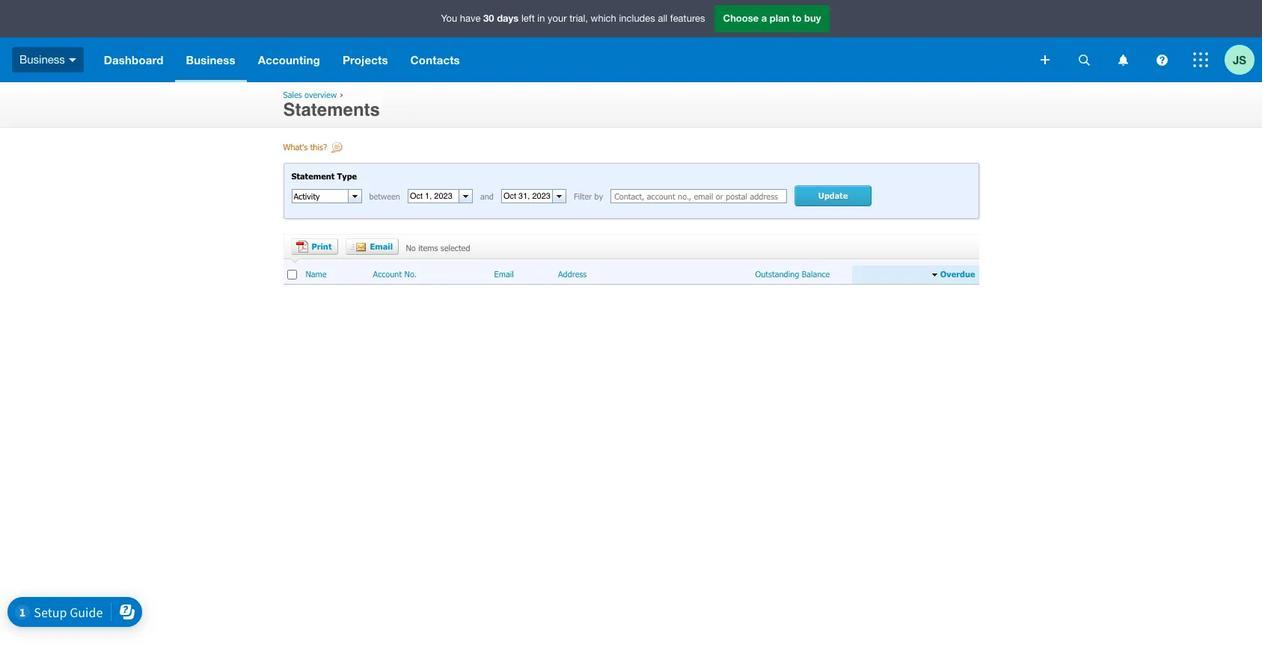 Task type: describe. For each thing, give the bounding box(es) containing it.
no items selected
[[406, 243, 470, 253]]

business inside navigation
[[186, 53, 236, 67]]

0 vertical spatial email
[[370, 242, 393, 252]]

js button
[[1225, 37, 1262, 82]]

and
[[480, 192, 494, 201]]

statements
[[283, 100, 380, 120]]

2 business button from the left
[[175, 37, 247, 82]]

you have 30 days left in your trial, which includes all features
[[441, 12, 705, 24]]

contacts button
[[399, 37, 471, 82]]

0 vertical spatial email link
[[345, 239, 398, 255]]

a
[[762, 12, 767, 24]]

you
[[441, 13, 457, 24]]

banner containing js
[[0, 0, 1262, 82]]

›
[[340, 90, 343, 100]]

filter by
[[574, 192, 603, 201]]

buy
[[804, 12, 821, 24]]

by
[[595, 192, 603, 201]]

update link
[[795, 186, 872, 207]]

1 horizontal spatial email
[[494, 270, 514, 279]]

address
[[558, 270, 587, 279]]

type
[[337, 171, 357, 181]]

js
[[1233, 53, 1247, 66]]

plan
[[770, 12, 790, 24]]

your
[[548, 13, 567, 24]]

name link
[[306, 270, 327, 280]]

selected
[[441, 243, 470, 253]]

address link
[[558, 270, 587, 280]]

account no. link
[[373, 270, 417, 280]]

projects button
[[331, 37, 399, 82]]

overview
[[305, 90, 337, 100]]

2 horizontal spatial svg image
[[1193, 52, 1208, 67]]

print link
[[291, 239, 338, 255]]

what's this?
[[283, 142, 327, 152]]

print
[[312, 242, 332, 252]]

no.
[[404, 270, 417, 279]]

outstanding balance link
[[755, 270, 830, 280]]

accounting
[[258, 53, 320, 67]]

to
[[792, 12, 802, 24]]



Task type: vqa. For each thing, say whether or not it's contained in the screenshot.
bottommost Email link
yes



Task type: locate. For each thing, give the bounding box(es) containing it.
account
[[373, 270, 402, 279]]

all
[[658, 13, 668, 24]]

no
[[406, 243, 416, 253]]

dashboard link
[[93, 37, 175, 82]]

email up account
[[370, 242, 393, 252]]

1 business button from the left
[[0, 37, 93, 82]]

choose a plan to buy
[[723, 12, 821, 24]]

name
[[306, 270, 327, 279]]

business button
[[0, 37, 93, 82], [175, 37, 247, 82]]

what's this? link
[[283, 142, 345, 156]]

projects
[[343, 53, 388, 67]]

contacts
[[410, 53, 460, 67]]

0 horizontal spatial business button
[[0, 37, 93, 82]]

features
[[670, 13, 705, 24]]

0 horizontal spatial email
[[370, 242, 393, 252]]

overdue
[[940, 270, 975, 279]]

0 horizontal spatial svg image
[[69, 58, 76, 62]]

1 horizontal spatial svg image
[[1079, 54, 1090, 65]]

1 horizontal spatial business button
[[175, 37, 247, 82]]

outstanding balance
[[755, 270, 830, 279]]

trial,
[[570, 13, 588, 24]]

dashboard
[[104, 53, 164, 67]]

business
[[19, 53, 65, 66], [186, 53, 236, 67]]

choose
[[723, 12, 759, 24]]

0 horizontal spatial business
[[19, 53, 65, 66]]

navigation containing dashboard
[[93, 37, 1030, 82]]

email left address at the left of page
[[494, 270, 514, 279]]

this?
[[310, 142, 327, 152]]

1 vertical spatial email link
[[494, 270, 514, 280]]

svg image
[[1193, 52, 1208, 67], [1079, 54, 1090, 65], [1041, 55, 1050, 64]]

1 horizontal spatial business
[[186, 53, 236, 67]]

None text field
[[292, 190, 348, 203], [502, 190, 552, 203], [292, 190, 348, 203], [502, 190, 552, 203]]

sales overview link
[[283, 90, 337, 100]]

1 horizontal spatial svg image
[[1118, 54, 1128, 65]]

outstanding
[[755, 270, 799, 279]]

update
[[818, 191, 848, 201]]

None text field
[[408, 190, 459, 203]]

sales overview › statements
[[283, 90, 380, 120]]

which
[[591, 13, 616, 24]]

None checkbox
[[287, 270, 297, 280]]

0 horizontal spatial email link
[[345, 239, 398, 255]]

navigation
[[93, 37, 1030, 82]]

sales
[[283, 90, 302, 100]]

days
[[497, 12, 519, 24]]

1 horizontal spatial email link
[[494, 270, 514, 280]]

Contact, account no., email or postal address text field
[[611, 190, 787, 204]]

what's
[[283, 142, 308, 152]]

items
[[418, 243, 438, 253]]

email link left the address link
[[494, 270, 514, 280]]

email link up account
[[345, 239, 398, 255]]

accounting button
[[247, 37, 331, 82]]

balance
[[802, 270, 830, 279]]

email
[[370, 242, 393, 252], [494, 270, 514, 279]]

includes
[[619, 13, 655, 24]]

have
[[460, 13, 481, 24]]

svg image
[[1118, 54, 1128, 65], [1156, 54, 1168, 65], [69, 58, 76, 62]]

account no.
[[373, 270, 417, 279]]

statement
[[291, 171, 335, 181]]

left
[[521, 13, 535, 24]]

30
[[483, 12, 494, 24]]

between
[[369, 192, 400, 201]]

banner
[[0, 0, 1262, 82]]

1 vertical spatial email
[[494, 270, 514, 279]]

2 horizontal spatial svg image
[[1156, 54, 1168, 65]]

filter
[[574, 192, 592, 201]]

0 horizontal spatial svg image
[[1041, 55, 1050, 64]]

statement type
[[291, 171, 357, 181]]

in
[[537, 13, 545, 24]]

email link
[[345, 239, 398, 255], [494, 270, 514, 280]]

overdue link
[[937, 270, 975, 280]]



